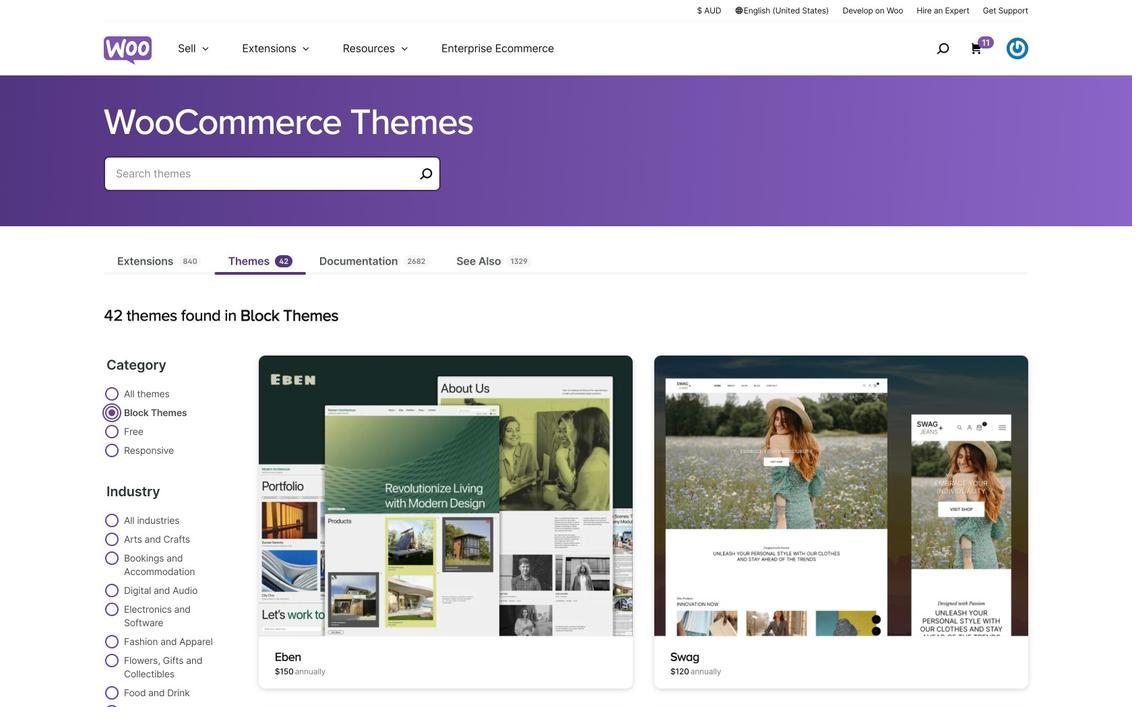 Task type: vqa. For each thing, say whether or not it's contained in the screenshot.
Gravatar image
no



Task type: locate. For each thing, give the bounding box(es) containing it.
open account menu image
[[1007, 38, 1029, 59]]

None search field
[[104, 156, 441, 208]]

search image
[[932, 38, 954, 59]]

service navigation menu element
[[908, 27, 1029, 70]]



Task type: describe. For each thing, give the bounding box(es) containing it.
Search themes search field
[[116, 164, 415, 183]]



